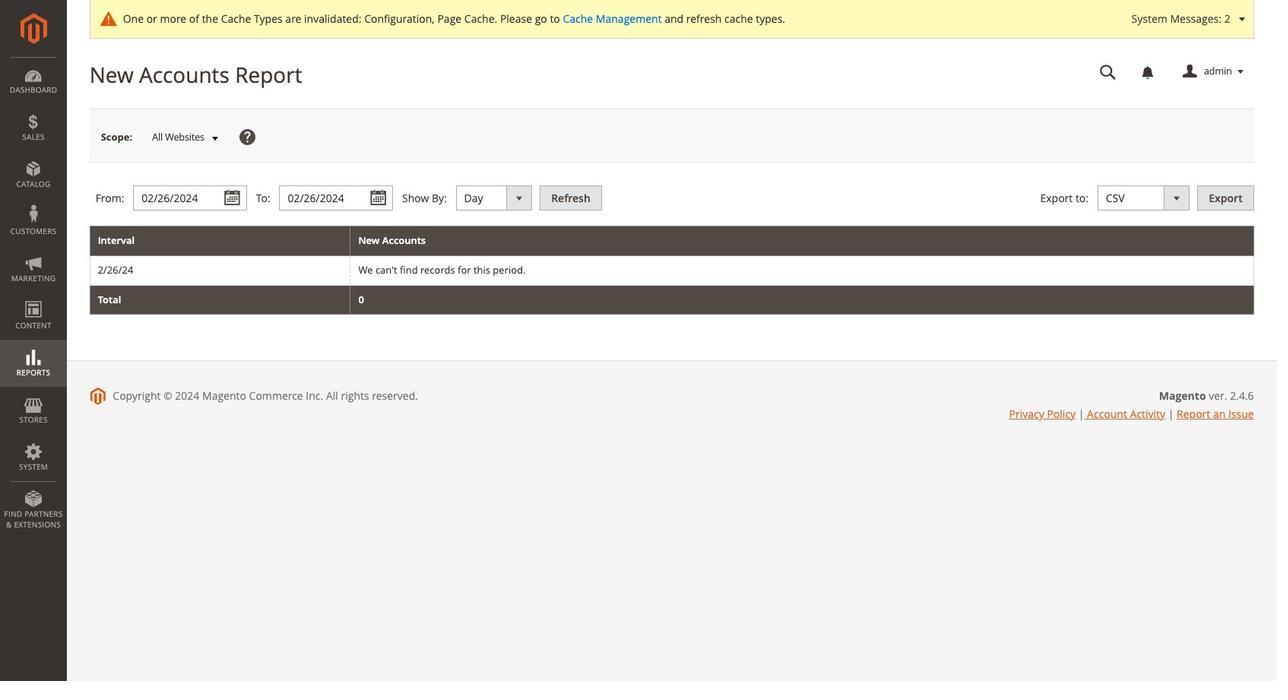 Task type: describe. For each thing, give the bounding box(es) containing it.
magento admin panel image
[[20, 13, 47, 44]]



Task type: locate. For each thing, give the bounding box(es) containing it.
menu bar
[[0, 57, 67, 538]]

None text field
[[133, 186, 247, 211]]

None text field
[[1089, 59, 1127, 85], [279, 186, 393, 211], [1089, 59, 1127, 85], [279, 186, 393, 211]]



